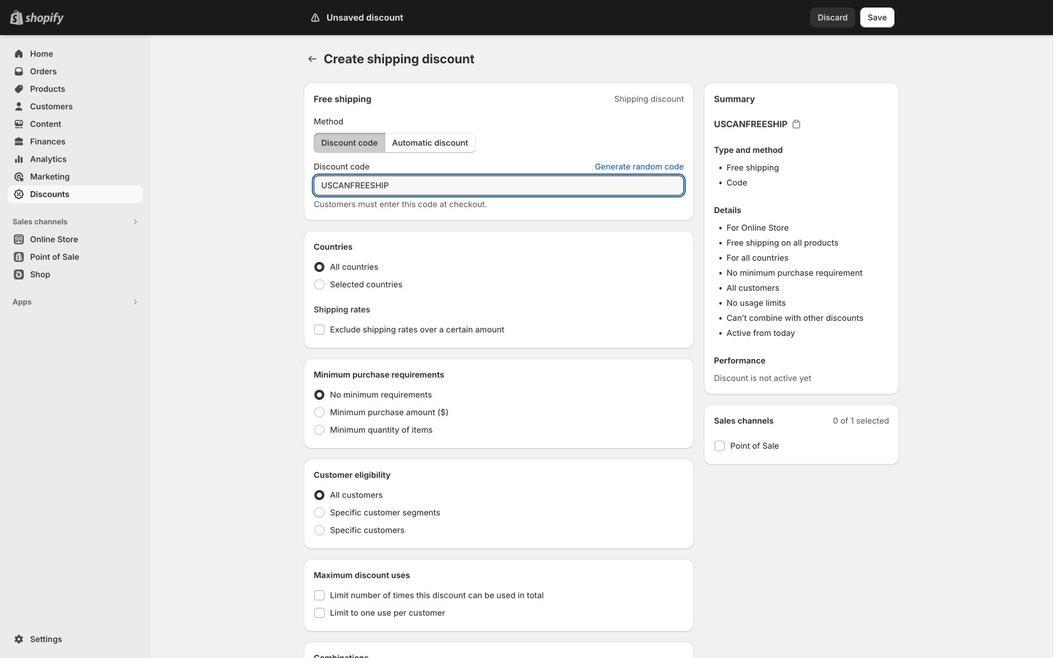 Task type: describe. For each thing, give the bounding box(es) containing it.
shopify image
[[25, 12, 64, 25]]



Task type: locate. For each thing, give the bounding box(es) containing it.
None text field
[[314, 176, 684, 196]]



